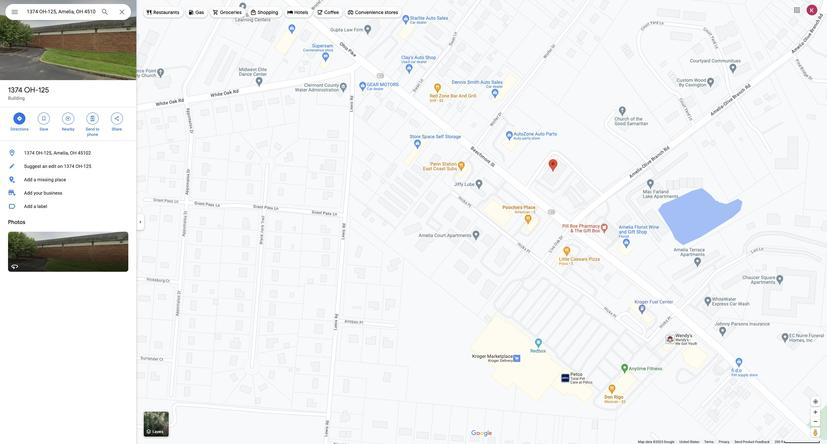 Task type: describe. For each thing, give the bounding box(es) containing it.
on
[[58, 164, 63, 169]]

45102
[[78, 150, 91, 156]]

actions for 1374 oh-125 region
[[0, 107, 136, 141]]

business
[[44, 191, 62, 196]]

convenience stores
[[355, 9, 398, 15]]

collapse side panel image
[[137, 219, 144, 226]]

©2023
[[653, 441, 664, 444]]

1374 for 125
[[8, 86, 22, 95]]

amelia,
[[54, 150, 69, 156]]

gas button
[[185, 4, 208, 20]]

a for missing
[[34, 177, 36, 183]]

convenience stores button
[[345, 4, 402, 20]]

1374 for 125,
[[24, 150, 35, 156]]

gas
[[196, 9, 204, 15]]

hotels button
[[284, 4, 312, 20]]

nearby
[[62, 127, 75, 132]]

shopping button
[[248, 4, 282, 20]]

 button
[[5, 4, 24, 21]]

your
[[34, 191, 43, 196]]


[[11, 7, 19, 17]]

send product feedback button
[[735, 440, 770, 445]]

shopping
[[258, 9, 278, 15]]

1374 OH-125, Amelia, OH 45102 field
[[5, 4, 131, 20]]

125,
[[44, 150, 52, 156]]


[[90, 115, 96, 122]]

restaurants
[[153, 9, 179, 15]]

send to phone
[[86, 127, 99, 137]]

directions
[[11, 127, 29, 132]]

add for add a label
[[24, 204, 32, 209]]

add for add a missing place
[[24, 177, 32, 183]]

terms button
[[705, 440, 714, 445]]

add for add your business
[[24, 191, 32, 196]]

200 ft button
[[775, 441, 821, 444]]

show street view coverage image
[[811, 428, 821, 438]]

coffee button
[[314, 4, 343, 20]]

send for send to phone
[[86, 127, 95, 132]]

phone
[[87, 132, 98, 137]]

suggest an edit on 1374 oh-125
[[24, 164, 91, 169]]

add your business link
[[0, 187, 136, 200]]

 search field
[[5, 4, 131, 21]]

label
[[37, 204, 47, 209]]

suggest an edit on 1374 oh-125 button
[[0, 160, 136, 173]]

convenience
[[355, 9, 384, 15]]


[[114, 115, 120, 122]]

united states
[[680, 441, 700, 444]]

zoom in image
[[814, 410, 819, 415]]

stores
[[385, 9, 398, 15]]

save
[[40, 127, 48, 132]]

united states button
[[680, 440, 700, 445]]

edit
[[49, 164, 56, 169]]

1374 oh-125 building
[[8, 86, 49, 101]]

an
[[42, 164, 47, 169]]

1374 oh-125 main content
[[0, 0, 136, 445]]



Task type: locate. For each thing, give the bounding box(es) containing it.
footer containing map data ©2023 google
[[639, 440, 775, 445]]

add down suggest
[[24, 177, 32, 183]]

add left label
[[24, 204, 32, 209]]

google account: kenny nguyen  
(kenny.nguyen@adept.ai) image
[[807, 5, 818, 15]]

oh- for 125,
[[36, 150, 44, 156]]

2 vertical spatial add
[[24, 204, 32, 209]]

1374 up suggest
[[24, 150, 35, 156]]

send product feedback
[[735, 441, 770, 444]]

125 up 
[[38, 86, 49, 95]]

ft
[[782, 441, 784, 444]]

1374 right on
[[64, 164, 74, 169]]

states
[[690, 441, 700, 444]]

2 vertical spatial 1374
[[64, 164, 74, 169]]

1 vertical spatial a
[[34, 204, 36, 209]]

add a label button
[[0, 200, 136, 213]]

add your business
[[24, 191, 62, 196]]

oh- for 125
[[24, 86, 38, 95]]

united
[[680, 441, 690, 444]]

None field
[[27, 8, 96, 16]]

oh- down 45102
[[76, 164, 83, 169]]

zoom out image
[[814, 420, 819, 425]]

oh- up building
[[24, 86, 38, 95]]

oh- inside 1374 oh-125 building
[[24, 86, 38, 95]]

building
[[8, 96, 25, 101]]

map
[[639, 441, 645, 444]]

0 vertical spatial 1374
[[8, 86, 22, 95]]

0 vertical spatial a
[[34, 177, 36, 183]]

2 a from the top
[[34, 204, 36, 209]]

1 horizontal spatial 1374
[[24, 150, 35, 156]]

groceries button
[[210, 4, 246, 20]]

missing
[[37, 177, 54, 183]]

1 vertical spatial send
[[735, 441, 743, 444]]

suggest
[[24, 164, 41, 169]]

oh-
[[24, 86, 38, 95], [36, 150, 44, 156], [76, 164, 83, 169]]

a left label
[[34, 204, 36, 209]]

privacy button
[[719, 440, 730, 445]]

coffee
[[324, 9, 339, 15]]

hotels
[[295, 9, 308, 15]]

add left your
[[24, 191, 32, 196]]

add inside "button"
[[24, 204, 32, 209]]

privacy
[[719, 441, 730, 444]]

restaurants button
[[143, 4, 183, 20]]

1374 up building
[[8, 86, 22, 95]]

add inside button
[[24, 177, 32, 183]]

none field inside 1374 oh-125, amelia, oh 45102 field
[[27, 8, 96, 16]]


[[41, 115, 47, 122]]

send inside send to phone
[[86, 127, 95, 132]]

200
[[775, 441, 781, 444]]

product
[[743, 441, 755, 444]]

1 horizontal spatial 125
[[83, 164, 91, 169]]

1 vertical spatial 1374
[[24, 150, 35, 156]]

a inside the add a label "button"
[[34, 204, 36, 209]]

125 inside 1374 oh-125 building
[[38, 86, 49, 95]]

footer
[[639, 440, 775, 445]]

1 vertical spatial add
[[24, 191, 32, 196]]

to
[[96, 127, 99, 132]]

place
[[55, 177, 66, 183]]

data
[[646, 441, 653, 444]]

terms
[[705, 441, 714, 444]]

3 add from the top
[[24, 204, 32, 209]]

groceries
[[220, 9, 242, 15]]

a inside add a missing place button
[[34, 177, 36, 183]]

2 add from the top
[[24, 191, 32, 196]]

1 vertical spatial oh-
[[36, 150, 44, 156]]

1374
[[8, 86, 22, 95], [24, 150, 35, 156], [64, 164, 74, 169]]

0 horizontal spatial 125
[[38, 86, 49, 95]]


[[65, 115, 71, 122]]

share
[[112, 127, 122, 132]]

1374 oh-125, amelia, oh 45102 button
[[0, 146, 136, 160]]

send inside button
[[735, 441, 743, 444]]

oh- up 'an'
[[36, 150, 44, 156]]

1374 inside 1374 oh-125 building
[[8, 86, 22, 95]]

0 horizontal spatial 1374
[[8, 86, 22, 95]]

125 down 45102
[[83, 164, 91, 169]]

125
[[38, 86, 49, 95], [83, 164, 91, 169]]

google maps element
[[0, 0, 828, 445]]

200 ft
[[775, 441, 784, 444]]

send up phone
[[86, 127, 95, 132]]

layers
[[153, 430, 163, 435]]

a
[[34, 177, 36, 183], [34, 204, 36, 209]]

send
[[86, 127, 95, 132], [735, 441, 743, 444]]

google
[[664, 441, 675, 444]]

send left product
[[735, 441, 743, 444]]

1 a from the top
[[34, 177, 36, 183]]

show your location image
[[813, 399, 819, 405]]

add a label
[[24, 204, 47, 209]]

125 inside button
[[83, 164, 91, 169]]

oh
[[70, 150, 77, 156]]

2 horizontal spatial 1374
[[64, 164, 74, 169]]

0 horizontal spatial send
[[86, 127, 95, 132]]


[[17, 115, 23, 122]]

footer inside google maps element
[[639, 440, 775, 445]]

map data ©2023 google
[[639, 441, 675, 444]]

add a missing place button
[[0, 173, 136, 187]]

0 vertical spatial oh-
[[24, 86, 38, 95]]

0 vertical spatial send
[[86, 127, 95, 132]]

2 vertical spatial oh-
[[76, 164, 83, 169]]

photos
[[8, 219, 25, 226]]

1 horizontal spatial send
[[735, 441, 743, 444]]

send for send product feedback
[[735, 441, 743, 444]]

0 vertical spatial add
[[24, 177, 32, 183]]

feedback
[[756, 441, 770, 444]]

1 vertical spatial 125
[[83, 164, 91, 169]]

1 add from the top
[[24, 177, 32, 183]]

add a missing place
[[24, 177, 66, 183]]

a for label
[[34, 204, 36, 209]]

add
[[24, 177, 32, 183], [24, 191, 32, 196], [24, 204, 32, 209]]

a left missing
[[34, 177, 36, 183]]

1374 oh-125, amelia, oh 45102
[[24, 150, 91, 156]]

0 vertical spatial 125
[[38, 86, 49, 95]]



Task type: vqa. For each thing, say whether or not it's contained in the screenshot.
the right Send
yes



